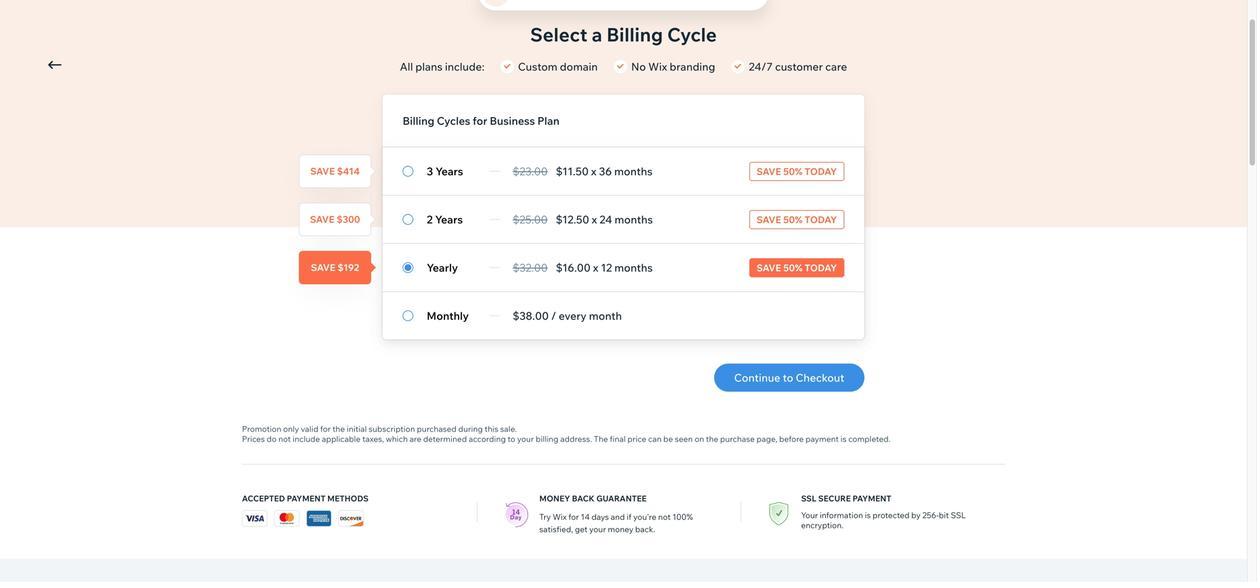 Task type: locate. For each thing, give the bounding box(es) containing it.
months right 12
[[615, 261, 653, 275]]

all
[[400, 60, 413, 73]]

payment up protected
[[853, 494, 892, 504]]

1 vertical spatial billing
[[403, 114, 435, 128]]

billing left cycles
[[403, 114, 435, 128]]

2 50% from the top
[[784, 214, 803, 225]]

wix inside try wix for 14 days and if you're not 100% satisfied, get your money back.
[[553, 512, 567, 522]]

0 vertical spatial x
[[591, 165, 597, 178]]

payment left methods
[[287, 494, 326, 504]]

1 horizontal spatial not
[[658, 512, 671, 522]]

payment
[[287, 494, 326, 504], [853, 494, 892, 504]]

this
[[485, 424, 499, 434]]

to
[[783, 371, 794, 385], [508, 434, 515, 444]]

0 vertical spatial save 50% today
[[757, 166, 837, 177]]

1 vertical spatial not
[[658, 512, 671, 522]]

for
[[473, 114, 487, 128], [320, 424, 331, 434], [569, 512, 579, 522]]

months for $11.50 x 36 months
[[614, 165, 653, 178]]

save
[[310, 165, 335, 177], [757, 166, 781, 177], [310, 214, 335, 225], [757, 214, 781, 225], [311, 262, 336, 274], [757, 262, 781, 274]]

2 horizontal spatial for
[[569, 512, 579, 522]]

is
[[841, 434, 847, 444], [865, 511, 871, 521]]

1 50% from the top
[[784, 166, 803, 177]]

not left 100%
[[658, 512, 671, 522]]

years right 2
[[435, 213, 463, 226]]

today for $414
[[805, 166, 837, 177]]

billing
[[607, 23, 663, 46], [403, 114, 435, 128]]

1 horizontal spatial payment
[[853, 494, 892, 504]]

100%
[[673, 512, 693, 522]]

0 horizontal spatial is
[[841, 434, 847, 444]]

0 horizontal spatial to
[[508, 434, 515, 444]]

monthly
[[427, 309, 469, 323]]

months right '36'
[[614, 165, 653, 178]]

ssl up the your
[[801, 494, 817, 504]]

0 horizontal spatial payment
[[287, 494, 326, 504]]

12
[[601, 261, 612, 275]]

1 vertical spatial wix
[[553, 512, 567, 522]]

information
[[820, 511, 863, 521]]

3 years
[[427, 165, 463, 178]]

methods
[[327, 494, 369, 504]]

1 horizontal spatial the
[[706, 434, 719, 444]]

is right payment
[[841, 434, 847, 444]]

1 vertical spatial your
[[589, 525, 606, 535]]

billing
[[536, 434, 559, 444]]

$12.50
[[556, 213, 589, 226]]

0 horizontal spatial the
[[333, 424, 345, 434]]

try
[[540, 512, 551, 522]]

back
[[572, 494, 595, 504]]

2 vertical spatial 50%
[[784, 262, 803, 274]]

x left 12
[[593, 261, 599, 275]]

your down days
[[589, 525, 606, 535]]

payment inside ssl secure payment your information is protected by 256-bit ssl encryption.
[[853, 494, 892, 504]]

wix up satisfied,
[[553, 512, 567, 522]]

for for try
[[569, 512, 579, 522]]

guarantee
[[597, 494, 647, 504]]

initial
[[347, 424, 367, 434]]

2 vertical spatial months
[[615, 261, 653, 275]]

days
[[592, 512, 609, 522]]

subscription
[[369, 424, 415, 434]]

billing cycles for business plan
[[403, 114, 560, 128]]

x for $16.00
[[593, 261, 599, 275]]

x
[[591, 165, 597, 178], [592, 213, 597, 226], [593, 261, 599, 275]]

0 horizontal spatial ssl
[[801, 494, 817, 504]]

be
[[664, 434, 673, 444]]

protected
[[873, 511, 910, 521]]

for left 14
[[569, 512, 579, 522]]

1 save 50% today from the top
[[757, 166, 837, 177]]

ssl secure payment your information is protected by 256-bit ssl encryption.
[[801, 494, 966, 531]]

2 payment from the left
[[853, 494, 892, 504]]

is left protected
[[865, 511, 871, 521]]

1 vertical spatial today
[[805, 214, 837, 225]]

36
[[599, 165, 612, 178]]

not right do
[[278, 434, 291, 444]]

include:
[[445, 60, 485, 73]]

2 vertical spatial for
[[569, 512, 579, 522]]

cycles
[[437, 114, 470, 128]]

month
[[589, 309, 622, 323]]

final
[[610, 434, 626, 444]]

1 horizontal spatial ssl
[[951, 511, 966, 521]]

2 years
[[427, 213, 463, 226]]

wix right no
[[648, 60, 667, 73]]

50% for $300
[[784, 214, 803, 225]]

1 today from the top
[[805, 166, 837, 177]]

0 vertical spatial not
[[278, 434, 291, 444]]

0 vertical spatial to
[[783, 371, 794, 385]]

x left 24
[[592, 213, 597, 226]]

24/7
[[749, 60, 773, 73]]

which
[[386, 434, 408, 444]]

1 vertical spatial x
[[592, 213, 597, 226]]

before
[[779, 434, 804, 444]]

for right cycles
[[473, 114, 487, 128]]

0 vertical spatial months
[[614, 165, 653, 178]]

plan
[[538, 114, 560, 128]]

accepted payment methods
[[242, 494, 369, 504]]

0 vertical spatial 50%
[[784, 166, 803, 177]]

ssl right bit
[[951, 511, 966, 521]]

to right this
[[508, 434, 515, 444]]

1 vertical spatial 50%
[[784, 214, 803, 225]]

1 vertical spatial save 50% today
[[757, 214, 837, 225]]

your
[[517, 434, 534, 444], [589, 525, 606, 535]]

$192
[[338, 262, 359, 274]]

months
[[614, 165, 653, 178], [615, 213, 653, 226], [615, 261, 653, 275]]

wix
[[648, 60, 667, 73], [553, 512, 567, 522]]

0 horizontal spatial wix
[[553, 512, 567, 522]]

1 horizontal spatial for
[[473, 114, 487, 128]]

$32.00
[[513, 261, 548, 275]]

1 vertical spatial is
[[865, 511, 871, 521]]

billing up no
[[607, 23, 663, 46]]

money
[[540, 494, 570, 504]]

1 horizontal spatial is
[[865, 511, 871, 521]]

0 vertical spatial your
[[517, 434, 534, 444]]

x for $11.50
[[591, 165, 597, 178]]

0 vertical spatial today
[[805, 166, 837, 177]]

1 vertical spatial months
[[615, 213, 653, 226]]

years right 3
[[436, 165, 463, 178]]

0 horizontal spatial your
[[517, 434, 534, 444]]

0 vertical spatial for
[[473, 114, 487, 128]]

3 save 50% today from the top
[[757, 262, 837, 274]]

1 vertical spatial to
[[508, 434, 515, 444]]

2 vertical spatial save 50% today
[[757, 262, 837, 274]]

0 horizontal spatial for
[[320, 424, 331, 434]]

2 today from the top
[[805, 214, 837, 225]]

50%
[[784, 166, 803, 177], [784, 214, 803, 225], [784, 262, 803, 274]]

the right the on
[[706, 434, 719, 444]]

0 vertical spatial is
[[841, 434, 847, 444]]

a
[[592, 23, 602, 46]]

1 vertical spatial years
[[435, 213, 463, 226]]

for inside try wix for 14 days and if you're not 100% satisfied, get your money back.
[[569, 512, 579, 522]]

0 vertical spatial billing
[[607, 23, 663, 46]]

valid
[[301, 424, 318, 434]]

care
[[826, 60, 847, 73]]

promotion
[[242, 424, 281, 434]]

months right 24
[[615, 213, 653, 226]]

the
[[594, 434, 608, 444]]

plans
[[416, 60, 443, 73]]

$23.00
[[513, 165, 548, 178]]

2 vertical spatial x
[[593, 261, 599, 275]]

3 today from the top
[[805, 262, 837, 274]]

24/7 customer care
[[749, 60, 847, 73]]

for for billing
[[473, 114, 487, 128]]

$38.00
[[513, 309, 549, 323]]

include
[[293, 434, 320, 444]]

1 horizontal spatial wix
[[648, 60, 667, 73]]

your
[[801, 511, 818, 521]]

0 horizontal spatial not
[[278, 434, 291, 444]]

can
[[648, 434, 662, 444]]

14
[[581, 512, 590, 522]]

1 horizontal spatial to
[[783, 371, 794, 385]]

the
[[333, 424, 345, 434], [706, 434, 719, 444]]

ssl
[[801, 494, 817, 504], [951, 511, 966, 521]]

1 horizontal spatial your
[[589, 525, 606, 535]]

2 save 50% today from the top
[[757, 214, 837, 225]]

to right continue
[[783, 371, 794, 385]]

your right sale.
[[517, 434, 534, 444]]

0 vertical spatial years
[[436, 165, 463, 178]]

get
[[575, 525, 588, 535]]

every
[[559, 309, 587, 323]]

save 50% today
[[757, 166, 837, 177], [757, 214, 837, 225], [757, 262, 837, 274]]

encryption.
[[801, 521, 844, 531]]

0 vertical spatial wix
[[648, 60, 667, 73]]

3 50% from the top
[[784, 262, 803, 274]]

1 payment from the left
[[287, 494, 326, 504]]

1 vertical spatial for
[[320, 424, 331, 434]]

for right the valid
[[320, 424, 331, 434]]

branding
[[670, 60, 716, 73]]

x left '36'
[[591, 165, 597, 178]]

custom
[[518, 60, 558, 73]]

the left initial
[[333, 424, 345, 434]]

2 vertical spatial today
[[805, 262, 837, 274]]



Task type: vqa. For each thing, say whether or not it's contained in the screenshot.
'Years'
yes



Task type: describe. For each thing, give the bounding box(es) containing it.
on
[[695, 434, 704, 444]]

to inside button
[[783, 371, 794, 385]]

checkout
[[796, 371, 845, 385]]

if
[[627, 512, 632, 522]]

not inside promotion only valid for the initial subscription purchased during this sale. prices do not include applicable taxes, which are determined according to your billing address. the final price can be seen on the purchase page, before payment is completed.
[[278, 434, 291, 444]]

wix for try
[[553, 512, 567, 522]]

prices
[[242, 434, 265, 444]]

0 vertical spatial ssl
[[801, 494, 817, 504]]

$25.00
[[513, 213, 548, 226]]

taxes,
[[362, 434, 384, 444]]

save $414
[[310, 165, 360, 177]]

applicable
[[322, 434, 361, 444]]

50% for $414
[[784, 166, 803, 177]]

purchase
[[720, 434, 755, 444]]

money
[[608, 525, 634, 535]]

save $300
[[310, 214, 360, 225]]

today for $300
[[805, 214, 837, 225]]

price
[[628, 434, 647, 444]]

not inside try wix for 14 days and if you're not 100% satisfied, get your money back.
[[658, 512, 671, 522]]

2
[[427, 213, 433, 226]]

$38.00 / every month
[[513, 309, 622, 323]]

wix for no
[[648, 60, 667, 73]]

you're
[[633, 512, 657, 522]]

$12.50 x 24 months
[[556, 213, 653, 226]]

promotion only valid for the initial subscription purchased during this sale. prices do not include applicable taxes, which are determined according to your billing address. the final price can be seen on the purchase page, before payment is completed.
[[242, 424, 891, 444]]

no
[[631, 60, 646, 73]]

your inside try wix for 14 days and if you're not 100% satisfied, get your money back.
[[589, 525, 606, 535]]

during
[[458, 424, 483, 434]]

and
[[611, 512, 625, 522]]

$16.00 x 12 months
[[556, 261, 653, 275]]

only
[[283, 424, 299, 434]]

$11.50
[[556, 165, 589, 178]]

save 50% today for $414
[[757, 166, 837, 177]]

24
[[600, 213, 612, 226]]

payment
[[806, 434, 839, 444]]

by
[[912, 511, 921, 521]]

to inside promotion only valid for the initial subscription purchased during this sale. prices do not include applicable taxes, which are determined according to your billing address. the final price can be seen on the purchase page, before payment is completed.
[[508, 434, 515, 444]]

select a billing cycle
[[530, 23, 717, 46]]

your inside promotion only valid for the initial subscription purchased during this sale. prices do not include applicable taxes, which are determined according to your billing address. the final price can be seen on the purchase page, before payment is completed.
[[517, 434, 534, 444]]

years for 2 years
[[435, 213, 463, 226]]

business
[[490, 114, 535, 128]]

continue
[[734, 371, 781, 385]]

secure
[[818, 494, 851, 504]]

purchased
[[417, 424, 457, 434]]

continue to checkout button
[[714, 364, 865, 392]]

for inside promotion only valid for the initial subscription purchased during this sale. prices do not include applicable taxes, which are determined according to your billing address. the final price can be seen on the purchase page, before payment is completed.
[[320, 424, 331, 434]]

try wix for 14 days and if you're not 100% satisfied, get your money back.
[[540, 512, 693, 535]]

page,
[[757, 434, 778, 444]]

satisfied,
[[540, 525, 573, 535]]

256-
[[923, 511, 939, 521]]

save $192
[[311, 262, 359, 274]]

today for $192
[[805, 262, 837, 274]]

customer
[[775, 60, 823, 73]]

$11.50 x 36 months
[[556, 165, 653, 178]]

sale.
[[500, 424, 517, 434]]

are
[[410, 434, 422, 444]]

/
[[551, 309, 556, 323]]

save 50% today for $192
[[757, 262, 837, 274]]

cycle
[[667, 23, 717, 46]]

continue to checkout
[[734, 371, 845, 385]]

x for $12.50
[[592, 213, 597, 226]]

completed.
[[849, 434, 891, 444]]

no wix branding
[[631, 60, 716, 73]]

months for $12.50 x 24 months
[[615, 213, 653, 226]]

is inside ssl secure payment your information is protected by 256-bit ssl encryption.
[[865, 511, 871, 521]]

1 horizontal spatial billing
[[607, 23, 663, 46]]

yearly
[[427, 261, 458, 275]]

bit
[[939, 511, 949, 521]]

accepted
[[242, 494, 285, 504]]

months for $16.00 x 12 months
[[615, 261, 653, 275]]

50% for $192
[[784, 262, 803, 274]]

1 vertical spatial ssl
[[951, 511, 966, 521]]

save 50% today for $300
[[757, 214, 837, 225]]

according
[[469, 434, 506, 444]]

select
[[530, 23, 588, 46]]

$300
[[337, 214, 360, 225]]

do
[[267, 434, 277, 444]]

determined
[[423, 434, 467, 444]]

address.
[[560, 434, 592, 444]]

years for 3 years
[[436, 165, 463, 178]]

3
[[427, 165, 433, 178]]

$16.00
[[556, 261, 591, 275]]

is inside promotion only valid for the initial subscription purchased during this sale. prices do not include applicable taxes, which are determined according to your billing address. the final price can be seen on the purchase page, before payment is completed.
[[841, 434, 847, 444]]

0 horizontal spatial billing
[[403, 114, 435, 128]]

domain
[[560, 60, 598, 73]]

money back guarantee
[[540, 494, 647, 504]]

all plans include:
[[400, 60, 485, 73]]

custom domain
[[518, 60, 598, 73]]



